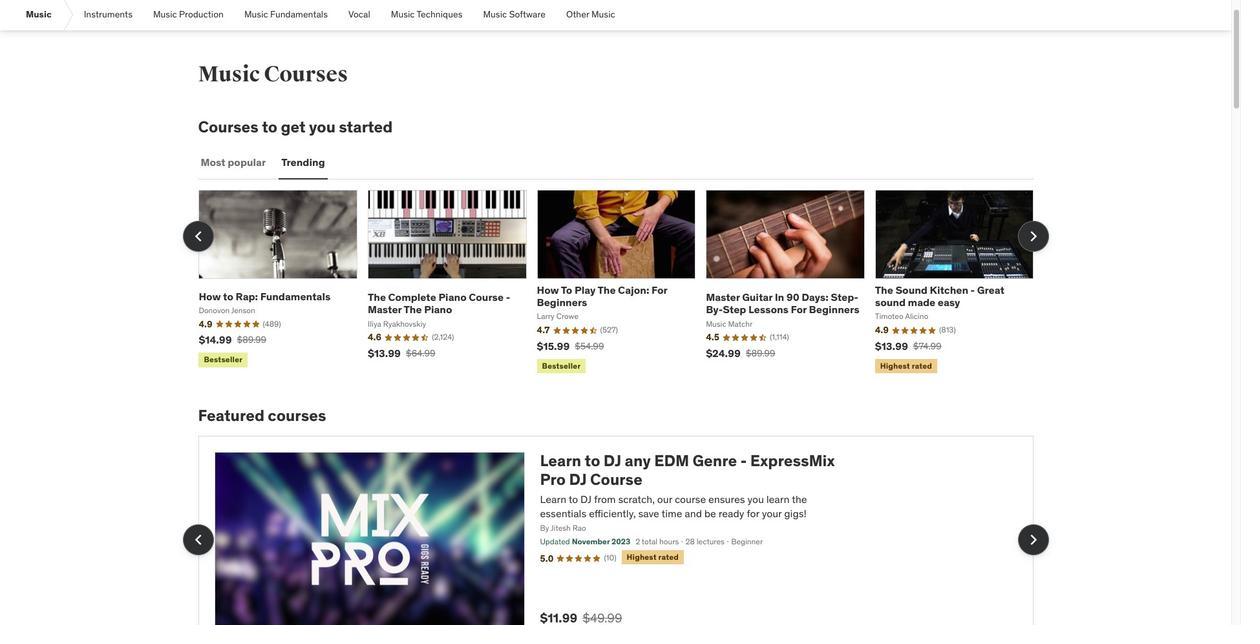 Task type: describe. For each thing, give the bounding box(es) containing it.
5.0
[[540, 553, 554, 565]]

hours
[[660, 538, 679, 547]]

to for courses
[[262, 117, 277, 137]]

our
[[658, 493, 673, 506]]

other music
[[566, 9, 615, 20]]

edm
[[654, 451, 689, 471]]

rated
[[659, 553, 679, 563]]

vocal
[[349, 9, 370, 20]]

beginner
[[731, 538, 763, 547]]

most popular
[[201, 156, 266, 169]]

next image
[[1023, 226, 1044, 247]]

how for how to rap: fundamentals
[[199, 290, 221, 303]]

updated
[[540, 538, 570, 547]]

2 total hours
[[636, 538, 679, 547]]

- inside the sound kitchen - great sound made easy
[[971, 284, 975, 297]]

for inside master guitar in 90 days: step- by-step lessons for beginners
[[791, 303, 807, 316]]

dj left any
[[604, 451, 622, 471]]

get
[[281, 117, 306, 137]]

master guitar in 90 days: step- by-step lessons for beginners link
[[706, 291, 860, 316]]

how to rap: fundamentals
[[199, 290, 331, 303]]

arrow pointing to subcategory menu links image
[[62, 0, 74, 30]]

beginners inside how to play the cajon: for beginners
[[537, 296, 587, 309]]

beginners inside master guitar in 90 days: step- by-step lessons for beginners
[[809, 303, 860, 316]]

ensures
[[709, 493, 745, 506]]

jitesh
[[551, 524, 571, 534]]

november
[[572, 538, 610, 547]]

0 vertical spatial courses
[[264, 61, 348, 88]]

lessons
[[749, 303, 789, 316]]

kitchen
[[930, 284, 969, 297]]

started
[[339, 117, 393, 137]]

guitar
[[742, 291, 773, 304]]

music link
[[16, 0, 62, 30]]

popular
[[228, 156, 266, 169]]

other
[[566, 9, 589, 20]]

highest
[[627, 553, 657, 563]]

2 learn from the top
[[540, 493, 567, 506]]

music software
[[483, 9, 546, 20]]

vocal link
[[338, 0, 381, 30]]

previous image for carousel element containing how to play the cajon: for beginners
[[188, 226, 209, 247]]

2
[[636, 538, 640, 547]]

music for music techniques
[[391, 9, 415, 20]]

essentials
[[540, 508, 587, 521]]

be
[[705, 508, 716, 521]]

total
[[642, 538, 658, 547]]

0 vertical spatial you
[[309, 117, 336, 137]]

to for learn
[[585, 451, 600, 471]]

- inside "learn to dj any edm genre - expressmix pro dj course learn to dj from scratch, our course ensures you learn the essentials efficiently, save time and be ready for your gigs! by jitesh rao"
[[741, 451, 747, 471]]

the
[[792, 493, 807, 506]]

instruments link
[[74, 0, 143, 30]]

how to rap: fundamentals link
[[199, 290, 331, 303]]

music techniques link
[[381, 0, 473, 30]]

expressmix
[[751, 451, 835, 471]]

featured
[[198, 406, 264, 426]]

easy
[[938, 296, 961, 309]]

production
[[179, 9, 224, 20]]

made
[[908, 296, 936, 309]]

the inside the sound kitchen - great sound made easy
[[875, 284, 894, 297]]

techniques
[[417, 9, 463, 20]]

the complete piano course - master the piano
[[368, 291, 510, 316]]

to
[[561, 284, 573, 297]]

updated november 2023
[[540, 538, 631, 547]]

- inside the complete piano course - master the piano
[[506, 291, 510, 304]]

90
[[787, 291, 800, 304]]

most
[[201, 156, 225, 169]]

step-
[[831, 291, 859, 304]]

music courses
[[198, 61, 348, 88]]

music production link
[[143, 0, 234, 30]]

other music link
[[556, 0, 626, 30]]

rap:
[[236, 290, 258, 303]]

ready
[[719, 508, 745, 521]]

0 horizontal spatial courses
[[198, 117, 259, 137]]

28 lectures
[[686, 538, 725, 547]]

pro
[[540, 470, 566, 490]]

lectures
[[697, 538, 725, 547]]

most popular button
[[198, 147, 269, 178]]

the complete piano course - master the piano link
[[368, 291, 510, 316]]

instruments
[[84, 9, 133, 20]]

to for how
[[223, 290, 233, 303]]

the sound kitchen - great sound made easy link
[[875, 284, 1005, 309]]



Task type: vqa. For each thing, say whether or not it's contained in the screenshot.
"Other"
yes



Task type: locate. For each thing, give the bounding box(es) containing it.
for
[[652, 284, 668, 297], [791, 303, 807, 316]]

beginners
[[537, 296, 587, 309], [809, 303, 860, 316]]

for
[[747, 508, 760, 521]]

fundamentals left 'vocal'
[[270, 9, 328, 20]]

by-
[[706, 303, 723, 316]]

for inside how to play the cajon: for beginners
[[652, 284, 668, 297]]

featured courses
[[198, 406, 326, 426]]

0 horizontal spatial master
[[368, 303, 402, 316]]

next image
[[1023, 530, 1044, 551]]

(10)
[[604, 554, 617, 563]]

- left great
[[971, 284, 975, 297]]

0 vertical spatial learn
[[540, 451, 582, 471]]

1 horizontal spatial course
[[590, 470, 643, 490]]

how inside how to play the cajon: for beginners
[[537, 284, 559, 297]]

step
[[723, 303, 746, 316]]

and
[[685, 508, 702, 521]]

to up essentials
[[569, 493, 578, 506]]

gigs!
[[785, 508, 807, 521]]

play
[[575, 284, 596, 297]]

courses
[[268, 406, 326, 426]]

1 horizontal spatial for
[[791, 303, 807, 316]]

to left rap:
[[223, 290, 233, 303]]

courses
[[264, 61, 348, 88], [198, 117, 259, 137]]

from
[[594, 493, 616, 506]]

dj left from
[[581, 493, 592, 506]]

0 vertical spatial fundamentals
[[270, 9, 328, 20]]

carousel element containing how to play the cajon: for beginners
[[183, 190, 1049, 377]]

1 horizontal spatial you
[[748, 493, 764, 506]]

0 horizontal spatial -
[[506, 291, 510, 304]]

sound
[[896, 284, 928, 297]]

trending button
[[279, 147, 328, 178]]

by
[[540, 524, 549, 534]]

1 vertical spatial fundamentals
[[260, 290, 331, 303]]

rao
[[573, 524, 586, 534]]

courses to get you started
[[198, 117, 393, 137]]

28
[[686, 538, 695, 547]]

-
[[971, 284, 975, 297], [506, 291, 510, 304], [741, 451, 747, 471]]

course
[[675, 493, 706, 506]]

1 vertical spatial course
[[590, 470, 643, 490]]

courses up courses to get you started
[[264, 61, 348, 88]]

efficiently,
[[589, 508, 636, 521]]

for right in
[[791, 303, 807, 316]]

- left to
[[506, 291, 510, 304]]

complete
[[388, 291, 436, 304]]

1 vertical spatial carousel element
[[183, 437, 1049, 626]]

great
[[978, 284, 1005, 297]]

music production
[[153, 9, 224, 20]]

music for music production
[[153, 9, 177, 20]]

2 carousel element from the top
[[183, 437, 1049, 626]]

music for music fundamentals
[[244, 9, 268, 20]]

1 vertical spatial learn
[[540, 493, 567, 506]]

master guitar in 90 days: step- by-step lessons for beginners
[[706, 291, 860, 316]]

how to play the cajon: for beginners link
[[537, 284, 668, 309]]

to left get
[[262, 117, 277, 137]]

1 vertical spatial you
[[748, 493, 764, 506]]

1 horizontal spatial how
[[537, 284, 559, 297]]

highest rated
[[627, 553, 679, 563]]

scratch,
[[618, 493, 655, 506]]

1 vertical spatial courses
[[198, 117, 259, 137]]

courses up most popular
[[198, 117, 259, 137]]

2 horizontal spatial -
[[971, 284, 975, 297]]

- right genre
[[741, 451, 747, 471]]

you up for
[[748, 493, 764, 506]]

course inside the complete piano course - master the piano
[[469, 291, 504, 304]]

music fundamentals link
[[234, 0, 338, 30]]

learn to dj any edm genre - expressmix pro dj course learn to dj from scratch, our course ensures you learn the essentials efficiently, save time and be ready for your gigs! by jitesh rao
[[540, 451, 835, 534]]

previous image
[[188, 226, 209, 247], [188, 530, 209, 551]]

1 vertical spatial for
[[791, 303, 807, 316]]

1 vertical spatial previous image
[[188, 530, 209, 551]]

how
[[537, 284, 559, 297], [199, 290, 221, 303]]

genre
[[693, 451, 737, 471]]

for right "cajon:"
[[652, 284, 668, 297]]

0 horizontal spatial you
[[309, 117, 336, 137]]

your
[[762, 508, 782, 521]]

the
[[598, 284, 616, 297], [875, 284, 894, 297], [368, 291, 386, 304], [404, 303, 422, 316]]

2023
[[612, 538, 631, 547]]

1 horizontal spatial beginners
[[809, 303, 860, 316]]

cajon:
[[618, 284, 650, 297]]

1 horizontal spatial courses
[[264, 61, 348, 88]]

0 vertical spatial carousel element
[[183, 190, 1049, 377]]

1 horizontal spatial -
[[741, 451, 747, 471]]

sound
[[875, 296, 906, 309]]

0 vertical spatial course
[[469, 291, 504, 304]]

music
[[26, 9, 52, 20], [153, 9, 177, 20], [244, 9, 268, 20], [391, 9, 415, 20], [483, 9, 507, 20], [592, 9, 615, 20], [198, 61, 260, 88]]

music techniques
[[391, 9, 463, 20]]

dj
[[604, 451, 622, 471], [569, 470, 587, 490], [581, 493, 592, 506]]

0 horizontal spatial course
[[469, 291, 504, 304]]

carousel element containing learn to dj any edm genre - expressmix pro dj course
[[183, 437, 1049, 626]]

carousel element
[[183, 190, 1049, 377], [183, 437, 1049, 626]]

save
[[638, 508, 660, 521]]

to up from
[[585, 451, 600, 471]]

days:
[[802, 291, 829, 304]]

time
[[662, 508, 682, 521]]

0 horizontal spatial for
[[652, 284, 668, 297]]

in
[[775, 291, 785, 304]]

music software link
[[473, 0, 556, 30]]

learn
[[767, 493, 790, 506]]

any
[[625, 451, 651, 471]]

master
[[706, 291, 740, 304], [368, 303, 402, 316]]

0 horizontal spatial how
[[199, 290, 221, 303]]

1 previous image from the top
[[188, 226, 209, 247]]

software
[[509, 9, 546, 20]]

to
[[262, 117, 277, 137], [223, 290, 233, 303], [585, 451, 600, 471], [569, 493, 578, 506]]

dj right pro at the left bottom
[[569, 470, 587, 490]]

1 learn from the top
[[540, 451, 582, 471]]

master inside master guitar in 90 days: step- by-step lessons for beginners
[[706, 291, 740, 304]]

1 carousel element from the top
[[183, 190, 1049, 377]]

master inside the complete piano course - master the piano
[[368, 303, 402, 316]]

course inside "learn to dj any edm genre - expressmix pro dj course learn to dj from scratch, our course ensures you learn the essentials efficiently, save time and be ready for your gigs! by jitesh rao"
[[590, 470, 643, 490]]

fundamentals right rap:
[[260, 290, 331, 303]]

0 horizontal spatial beginners
[[537, 296, 587, 309]]

1 horizontal spatial master
[[706, 291, 740, 304]]

music for music courses
[[198, 61, 260, 88]]

previous image for carousel element containing learn to dj any edm genre - expressmix pro dj course
[[188, 530, 209, 551]]

0 vertical spatial for
[[652, 284, 668, 297]]

music fundamentals
[[244, 9, 328, 20]]

you right get
[[309, 117, 336, 137]]

how left to
[[537, 284, 559, 297]]

the sound kitchen - great sound made easy
[[875, 284, 1005, 309]]

music for music software
[[483, 9, 507, 20]]

how left rap:
[[199, 290, 221, 303]]

trending
[[281, 156, 325, 169]]

how for how to play the cajon: for beginners
[[537, 284, 559, 297]]

the inside how to play the cajon: for beginners
[[598, 284, 616, 297]]

you inside "learn to dj any edm genre - expressmix pro dj course learn to dj from scratch, our course ensures you learn the essentials efficiently, save time and be ready for your gigs! by jitesh rao"
[[748, 493, 764, 506]]

how to play the cajon: for beginners
[[537, 284, 668, 309]]

0 vertical spatial previous image
[[188, 226, 209, 247]]

2 previous image from the top
[[188, 530, 209, 551]]

piano
[[439, 291, 467, 304], [424, 303, 452, 316]]



